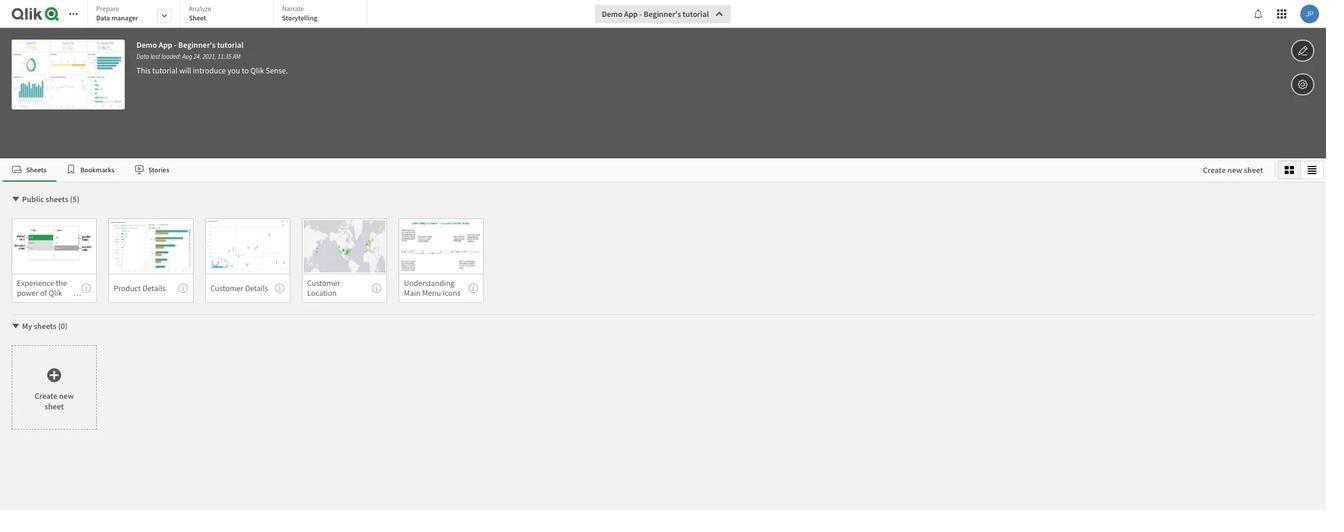 Task type: locate. For each thing, give the bounding box(es) containing it.
0 vertical spatial sheets
[[46, 194, 68, 205]]

tooltip
[[82, 284, 91, 293], [178, 284, 188, 293], [275, 284, 285, 293], [372, 284, 381, 293], [469, 284, 478, 293]]

tooltip right the
[[82, 284, 91, 293]]

qlik
[[250, 65, 264, 76], [49, 288, 62, 299]]

app inside demo app - beginner's tutorial "button"
[[624, 9, 638, 19]]

1 details from the left
[[142, 283, 166, 294]]

customer location menu item
[[302, 274, 387, 303]]

sheets left (5) at left top
[[46, 194, 68, 205]]

create inside create new sheet
[[35, 391, 57, 401]]

1 horizontal spatial tutorial
[[217, 40, 244, 50]]

demo for demo app - beginner's tutorial data last loaded: aug 24, 2021, 11:35 am this tutorial will introduce you to qlik sense.
[[136, 40, 157, 50]]

sheet
[[1244, 165, 1263, 175], [45, 401, 64, 412]]

0 vertical spatial new
[[1228, 165, 1243, 175]]

toolbar containing demo app - beginner's tutorial
[[0, 0, 1326, 159]]

1 horizontal spatial sheet
[[1244, 165, 1263, 175]]

create
[[1203, 165, 1226, 175], [35, 391, 57, 401]]

tutorial
[[683, 9, 709, 19], [217, 40, 244, 50], [152, 65, 178, 76]]

sense
[[17, 298, 37, 308]]

2 tooltip from the left
[[178, 284, 188, 293]]

1 horizontal spatial demo
[[602, 9, 623, 19]]

icons
[[443, 288, 461, 299]]

2 horizontal spatial tutorial
[[683, 9, 709, 19]]

0 vertical spatial tab list
[[87, 0, 371, 29]]

experience the power of qlik sense sheet is selected. press the spacebar or enter key to open experience the power of qlik sense sheet. use the right and left arrow keys to navigate. element
[[12, 219, 97, 308]]

1 horizontal spatial new
[[1228, 165, 1243, 175]]

1 vertical spatial demo
[[136, 40, 157, 50]]

product
[[114, 283, 141, 294]]

1 tooltip from the left
[[82, 284, 91, 293]]

3 tooltip from the left
[[275, 284, 285, 293]]

this
[[136, 65, 151, 76]]

2 details from the left
[[245, 283, 268, 294]]

storytelling
[[282, 13, 317, 22]]

experience
[[17, 278, 54, 289]]

- inside "button"
[[640, 9, 642, 19]]

-
[[640, 9, 642, 19], [174, 40, 177, 50]]

data down prepare
[[96, 13, 110, 22]]

application
[[0, 0, 1326, 511]]

group
[[1278, 161, 1324, 180]]

1 horizontal spatial qlik
[[250, 65, 264, 76]]

loaded:
[[161, 52, 181, 61]]

1 vertical spatial tutorial
[[217, 40, 244, 50]]

demo for demo app - beginner's tutorial
[[602, 9, 623, 19]]

0 vertical spatial demo
[[602, 9, 623, 19]]

0 horizontal spatial customer
[[210, 283, 243, 294]]

0 vertical spatial create
[[1203, 165, 1226, 175]]

demo app - beginner's tutorial data last loaded: aug 24, 2021, 11:35 am this tutorial will introduce you to qlik sense.
[[136, 40, 288, 76]]

0 horizontal spatial qlik
[[49, 288, 62, 299]]

5 tooltip from the left
[[469, 284, 478, 293]]

create new sheet
[[1203, 165, 1263, 175], [35, 391, 74, 412]]

edit image
[[1298, 44, 1308, 58]]

tutorial inside "button"
[[683, 9, 709, 19]]

toolbar
[[0, 0, 1326, 159]]

tooltip inside product details menu item
[[178, 284, 188, 293]]

beginner's inside demo app - beginner's tutorial data last loaded: aug 24, 2021, 11:35 am this tutorial will introduce you to qlik sense.
[[178, 40, 216, 50]]

0 vertical spatial qlik
[[250, 65, 264, 76]]

last
[[150, 52, 160, 61]]

0 vertical spatial sheet
[[1244, 165, 1263, 175]]

sheets button
[[2, 159, 56, 182]]

beginner's inside "button"
[[644, 9, 681, 19]]

tutorial for demo app - beginner's tutorial
[[683, 9, 709, 19]]

0 horizontal spatial new
[[59, 391, 74, 401]]

1 horizontal spatial -
[[640, 9, 642, 19]]

0 vertical spatial tutorial
[[683, 9, 709, 19]]

1 horizontal spatial customer
[[307, 278, 340, 289]]

tooltip inside 'customer details' menu item
[[275, 284, 285, 293]]

bookmarks
[[80, 165, 115, 174]]

data
[[96, 13, 110, 22], [136, 52, 149, 61]]

0 horizontal spatial beginner's
[[178, 40, 216, 50]]

tooltip right customer details
[[275, 284, 285, 293]]

(0)
[[58, 321, 68, 332]]

1 horizontal spatial data
[[136, 52, 149, 61]]

app
[[624, 9, 638, 19], [159, 40, 172, 50]]

application containing demo app - beginner's tutorial
[[0, 0, 1326, 511]]

new inside button
[[1228, 165, 1243, 175]]

sheets for my sheets
[[34, 321, 56, 332]]

0 vertical spatial create new sheet
[[1203, 165, 1263, 175]]

sense.
[[266, 65, 288, 76]]

tooltip inside understanding main menu icons menu item
[[469, 284, 478, 293]]

qlik inside experience the power of qlik sense
[[49, 288, 62, 299]]

0 horizontal spatial details
[[142, 283, 166, 294]]

0 horizontal spatial tutorial
[[152, 65, 178, 76]]

grid view image
[[1285, 166, 1294, 175]]

0 horizontal spatial -
[[174, 40, 177, 50]]

sheets left (0)
[[34, 321, 56, 332]]

details for customer details
[[245, 283, 268, 294]]

1 vertical spatial tab list
[[2, 159, 1192, 182]]

customer details menu item
[[205, 274, 290, 303]]

- for demo app - beginner's tutorial
[[640, 9, 642, 19]]

customer for location
[[307, 278, 340, 289]]

analyze
[[189, 4, 211, 13]]

the
[[56, 278, 67, 289]]

0 horizontal spatial sheet
[[45, 401, 64, 412]]

tooltip inside experience the power of qlik sense menu item
[[82, 284, 91, 293]]

customer details sheet is selected. press the spacebar or enter key to open customer details sheet. use the right and left arrow keys to navigate. element
[[205, 219, 290, 303]]

details
[[142, 283, 166, 294], [245, 283, 268, 294]]

qlik inside demo app - beginner's tutorial data last loaded: aug 24, 2021, 11:35 am this tutorial will introduce you to qlik sense.
[[250, 65, 264, 76]]

create new sheet button
[[1194, 161, 1273, 180]]

1 vertical spatial create
[[35, 391, 57, 401]]

0 vertical spatial app
[[624, 9, 638, 19]]

1 vertical spatial app
[[159, 40, 172, 50]]

24,
[[194, 52, 201, 61]]

aug
[[182, 52, 192, 61]]

of
[[40, 288, 47, 299]]

demo inside "button"
[[602, 9, 623, 19]]

1 vertical spatial sheet
[[45, 401, 64, 412]]

demo inside demo app - beginner's tutorial data last loaded: aug 24, 2021, 11:35 am this tutorial will introduce you to qlik sense.
[[136, 40, 157, 50]]

will
[[179, 65, 191, 76]]

1 horizontal spatial app
[[624, 9, 638, 19]]

0 vertical spatial -
[[640, 9, 642, 19]]

tooltip inside customer location menu item
[[372, 284, 381, 293]]

sheets
[[26, 165, 46, 174]]

- for demo app - beginner's tutorial data last loaded: aug 24, 2021, 11:35 am this tutorial will introduce you to qlik sense.
[[174, 40, 177, 50]]

1 vertical spatial -
[[174, 40, 177, 50]]

tooltip right the icons
[[469, 284, 478, 293]]

1 horizontal spatial create
[[1203, 165, 1226, 175]]

new
[[1228, 165, 1243, 175], [59, 391, 74, 401]]

experience the power of qlik sense
[[17, 278, 67, 308]]

0 vertical spatial data
[[96, 13, 110, 22]]

2021,
[[203, 52, 216, 61]]

app options image
[[1298, 78, 1308, 92]]

prepare data manager
[[96, 4, 138, 22]]

sheet
[[189, 13, 206, 22]]

beginner's
[[644, 9, 681, 19], [178, 40, 216, 50]]

4 tooltip from the left
[[372, 284, 381, 293]]

- inside demo app - beginner's tutorial data last loaded: aug 24, 2021, 11:35 am this tutorial will introduce you to qlik sense.
[[174, 40, 177, 50]]

sheets
[[46, 194, 68, 205], [34, 321, 56, 332]]

manager
[[111, 13, 138, 22]]

1 horizontal spatial details
[[245, 283, 268, 294]]

sheet inside button
[[1244, 165, 1263, 175]]

you
[[228, 65, 240, 76]]

tab list
[[87, 0, 371, 29], [2, 159, 1192, 182]]

qlik right of at the left of the page
[[49, 288, 62, 299]]

0 horizontal spatial demo
[[136, 40, 157, 50]]

customer location sheet is selected. press the spacebar or enter key to open customer location sheet. use the right and left arrow keys to navigate. element
[[302, 219, 387, 303]]

qlik right to
[[250, 65, 264, 76]]

understanding main menu icons menu item
[[399, 274, 484, 303]]

demo app - beginner's tutorial
[[602, 9, 709, 19]]

details for product details
[[142, 283, 166, 294]]

0 vertical spatial beginner's
[[644, 9, 681, 19]]

customer
[[307, 278, 340, 289], [210, 283, 243, 294]]

0 horizontal spatial data
[[96, 13, 110, 22]]

1 horizontal spatial beginner's
[[644, 9, 681, 19]]

narrate storytelling
[[282, 4, 317, 22]]

0 horizontal spatial create
[[35, 391, 57, 401]]

understanding main menu icons
[[404, 278, 461, 299]]

beginner's for demo app - beginner's tutorial
[[644, 9, 681, 19]]

product details sheet is selected. press the spacebar or enter key to open product details sheet. use the right and left arrow keys to navigate. element
[[108, 219, 194, 303]]

1 vertical spatial beginner's
[[178, 40, 216, 50]]

1 horizontal spatial create new sheet
[[1203, 165, 1263, 175]]

tooltip left main
[[372, 284, 381, 293]]

1 vertical spatial sheets
[[34, 321, 56, 332]]

app inside demo app - beginner's tutorial data last loaded: aug 24, 2021, 11:35 am this tutorial will introduce you to qlik sense.
[[159, 40, 172, 50]]

tooltip right product details
[[178, 284, 188, 293]]

list view image
[[1308, 166, 1317, 175]]

create new sheet inside button
[[1203, 165, 1263, 175]]

introduce
[[193, 65, 226, 76]]

stories
[[148, 165, 169, 174]]

0 horizontal spatial app
[[159, 40, 172, 50]]

demo
[[602, 9, 623, 19], [136, 40, 157, 50]]

demo app - beginner's tutorial button
[[595, 5, 731, 23]]

1 vertical spatial create new sheet
[[35, 391, 74, 412]]

1 vertical spatial qlik
[[49, 288, 62, 299]]

data left last
[[136, 52, 149, 61]]

1 vertical spatial data
[[136, 52, 149, 61]]

1 vertical spatial new
[[59, 391, 74, 401]]



Task type: vqa. For each thing, say whether or not it's contained in the screenshot.
Favorites link
no



Task type: describe. For each thing, give the bounding box(es) containing it.
stories button
[[124, 159, 179, 182]]

collapse image
[[11, 195, 20, 204]]

collapse image
[[11, 322, 20, 331]]

beginner's for demo app - beginner's tutorial data last loaded: aug 24, 2021, 11:35 am this tutorial will introduce you to qlik sense.
[[178, 40, 216, 50]]

tooltip for experience the power of qlik sense
[[82, 284, 91, 293]]

app for demo app - beginner's tutorial data last loaded: aug 24, 2021, 11:35 am this tutorial will introduce you to qlik sense.
[[159, 40, 172, 50]]

customer location
[[307, 278, 340, 299]]

(5)
[[70, 194, 79, 205]]

create inside create new sheet button
[[1203, 165, 1226, 175]]

sheets for public sheets
[[46, 194, 68, 205]]

0 horizontal spatial create new sheet
[[35, 391, 74, 412]]

tab list containing sheets
[[2, 159, 1192, 182]]

to
[[242, 65, 249, 76]]

tooltip for understanding main menu icons
[[469, 284, 478, 293]]

experience the power of qlik sense menu item
[[12, 274, 97, 308]]

data inside demo app - beginner's tutorial data last loaded: aug 24, 2021, 11:35 am this tutorial will introduce you to qlik sense.
[[136, 52, 149, 61]]

data inside prepare data manager
[[96, 13, 110, 22]]

my
[[22, 321, 32, 332]]

public sheets (5)
[[22, 194, 79, 205]]

understanding
[[404, 278, 455, 289]]

11:35
[[218, 52, 231, 61]]

public
[[22, 194, 44, 205]]

menu
[[422, 288, 441, 299]]

james peterson image
[[1301, 5, 1319, 23]]

tab list containing prepare
[[87, 0, 371, 29]]

sheet inside create new sheet
[[45, 401, 64, 412]]

tutorial for demo app - beginner's tutorial data last loaded: aug 24, 2021, 11:35 am this tutorial will introduce you to qlik sense.
[[217, 40, 244, 50]]

location
[[307, 288, 337, 299]]

tooltip for product details
[[178, 284, 188, 293]]

my sheets (0)
[[22, 321, 68, 332]]

analyze sheet
[[189, 4, 211, 22]]

tooltip for customer details
[[275, 284, 285, 293]]

customer details
[[210, 283, 268, 294]]

understanding main menu icons sheet is selected. press the spacebar or enter key to open understanding main menu icons sheet. use the right and left arrow keys to navigate. element
[[399, 219, 484, 303]]

tooltip for customer location
[[372, 284, 381, 293]]

am
[[233, 52, 241, 61]]

main
[[404, 288, 421, 299]]

customer for details
[[210, 283, 243, 294]]

group inside application
[[1278, 161, 1324, 180]]

bookmarks button
[[56, 159, 124, 182]]

2 vertical spatial tutorial
[[152, 65, 178, 76]]

app for demo app - beginner's tutorial
[[624, 9, 638, 19]]

prepare
[[96, 4, 119, 13]]

product details
[[114, 283, 166, 294]]

product details menu item
[[108, 274, 194, 303]]

narrate
[[282, 4, 304, 13]]

power
[[17, 288, 39, 299]]



